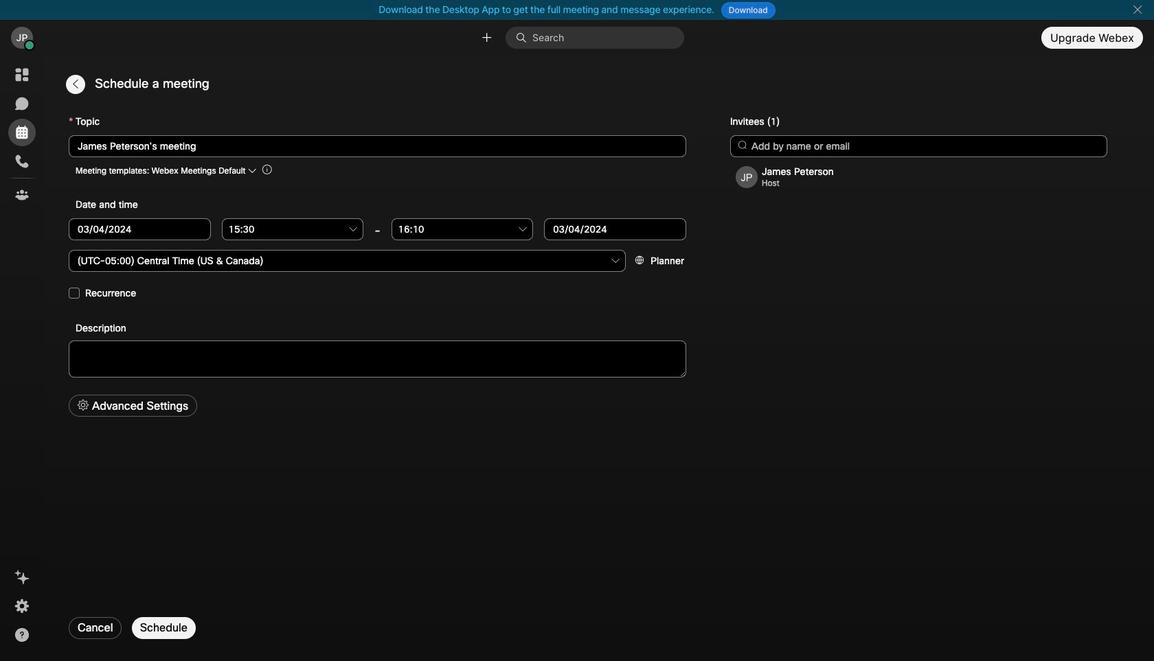 Task type: describe. For each thing, give the bounding box(es) containing it.
webex tab list
[[8, 61, 36, 209]]

cancel_16 image
[[1132, 4, 1143, 15]]



Task type: vqa. For each thing, say whether or not it's contained in the screenshot.
cancel_16 icon
yes



Task type: locate. For each thing, give the bounding box(es) containing it.
navigation
[[0, 56, 44, 662]]



